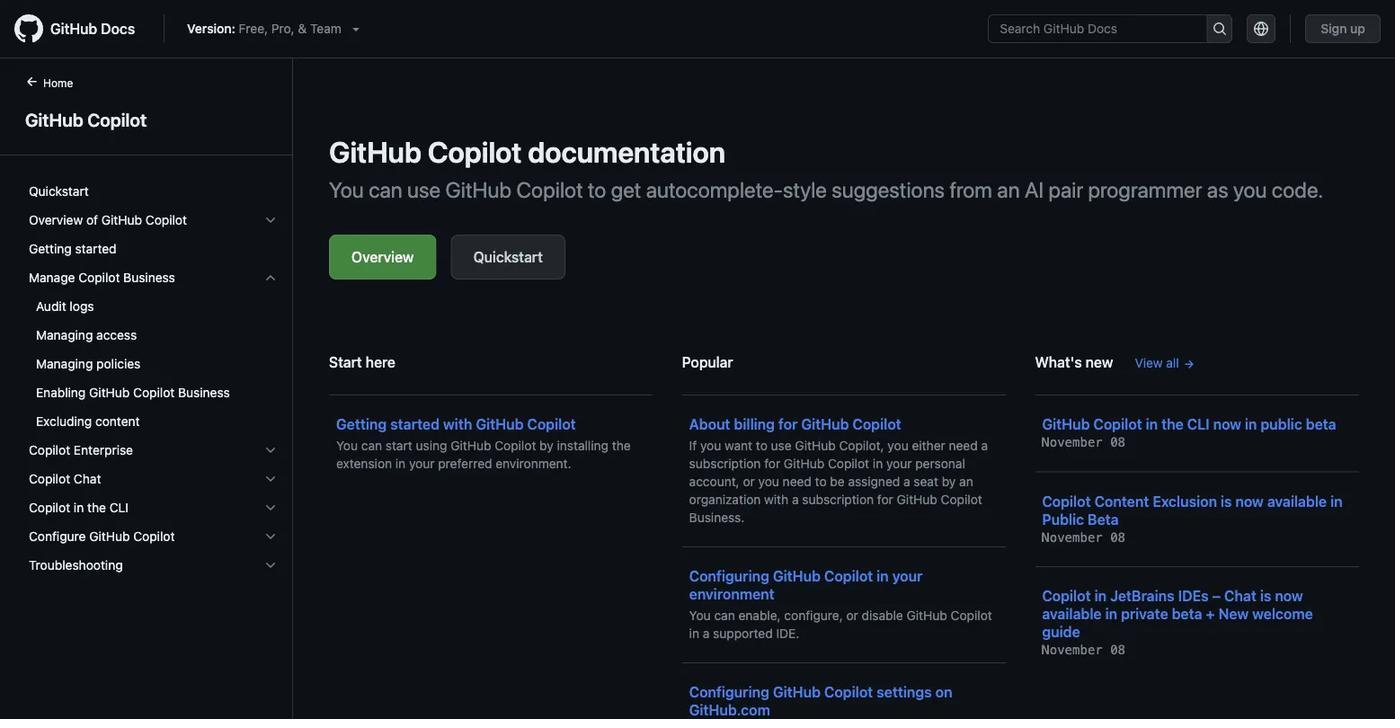 Task type: vqa. For each thing, say whether or not it's contained in the screenshot.
your inside Getting started with GitHub Copilot You can start using GitHub Copilot by installing the extension in your preferred environment.
yes



Task type: describe. For each thing, give the bounding box(es) containing it.
version: free, pro, & team
[[187, 21, 341, 36]]

cli inside dropdown button
[[109, 500, 129, 515]]

0 vertical spatial quickstart link
[[22, 177, 285, 206]]

managing policies link
[[22, 350, 285, 378]]

configure github copilot button
[[22, 522, 285, 551]]

or inside configuring github copilot in your environment you can enable, configure, or disable github copilot in a supported ide.
[[846, 608, 858, 623]]

+
[[1206, 605, 1215, 623]]

copilot inside github copilot in the cli now in public beta november 08
[[1094, 416, 1142, 433]]

style
[[783, 177, 827, 202]]

copilot enterprise
[[29, 443, 133, 458]]

beta inside "copilot in jetbrains ides – chat is now available in private beta + new welcome guide november 08"
[[1172, 605, 1202, 623]]

0 vertical spatial subscription
[[689, 456, 761, 471]]

logs
[[70, 299, 94, 314]]

configuring github copilot settings on github.com link
[[689, 669, 999, 719]]

copilot content exclusion is now available in public beta november 08
[[1042, 493, 1343, 545]]

the inside github copilot in the cli now in public beta november 08
[[1162, 416, 1184, 433]]

business inside dropdown button
[[123, 270, 175, 285]]

sign up
[[1321, 21, 1366, 36]]

docs
[[101, 20, 135, 37]]

popular
[[682, 354, 733, 371]]

sc 9kayk9 0 image for copilot in the cli
[[263, 501, 278, 515]]

github copilot element
[[0, 73, 293, 717]]

settings
[[877, 684, 932, 701]]

can inside configuring github copilot in your environment you can enable, configure, or disable github copilot in a supported ide.
[[714, 608, 735, 623]]

sc 9kayk9 0 image inside the copilot chat dropdown button
[[263, 472, 278, 486]]

about
[[689, 416, 730, 433]]

view all link
[[1135, 354, 1195, 373]]

copilot chat button
[[22, 465, 285, 494]]

getting started link
[[22, 235, 285, 263]]

free,
[[239, 21, 268, 36]]

ai
[[1025, 177, 1044, 202]]

github inside 'configuring github copilot settings on github.com'
[[773, 684, 821, 701]]

08 for content
[[1110, 530, 1126, 545]]

audit logs
[[36, 299, 94, 314]]

jetbrains
[[1110, 587, 1175, 605]]

sign up link
[[1305, 14, 1381, 43]]

view
[[1135, 356, 1163, 370]]

started for getting started
[[75, 241, 116, 256]]

select language: current language is english image
[[1254, 22, 1269, 36]]

excluding content
[[36, 414, 140, 429]]

start
[[329, 354, 362, 371]]

seat
[[914, 474, 938, 489]]

environment
[[689, 586, 775, 603]]

is inside "copilot in jetbrains ides – chat is now available in private beta + new welcome guide november 08"
[[1260, 587, 1271, 605]]

business.
[[689, 510, 745, 525]]

github docs
[[50, 20, 135, 37]]

about billing for github copilot if you want to use github copilot, you either need a subscription for github copilot in your personal account, or you need to be assigned a seat by an organization  with a subscription for github copilot business.
[[689, 416, 988, 525]]

extension
[[336, 456, 392, 471]]

available inside copilot content exclusion is now available in public beta november 08
[[1267, 493, 1327, 510]]

documentation
[[528, 135, 726, 169]]

getting started
[[29, 241, 116, 256]]

managing for managing policies
[[36, 356, 93, 371]]

a right either
[[981, 438, 988, 453]]

enabling github copilot business link
[[22, 378, 285, 407]]

to for documentation
[[588, 177, 606, 202]]

team
[[310, 21, 341, 36]]

you inside 'github copilot documentation you can use github copilot to get autocomplete-style suggestions from an ai pair programmer as you code.'
[[329, 177, 364, 202]]

manage copilot business element containing manage copilot business
[[14, 263, 292, 436]]

sc 9kayk9 0 image for business
[[263, 271, 278, 285]]

copilot in jetbrains ides – chat is now available in private beta + new welcome guide november 08
[[1042, 587, 1313, 658]]

search image
[[1213, 22, 1227, 36]]

beta inside github copilot in the cli now in public beta november 08
[[1306, 416, 1336, 433]]

disable
[[862, 608, 903, 623]]

overview of github copilot button
[[22, 206, 285, 235]]

excluding
[[36, 414, 92, 429]]

by inside getting started with github copilot you can start using github copilot by installing the extension in your preferred environment.
[[540, 438, 554, 453]]

account,
[[689, 474, 740, 489]]

you left either
[[888, 438, 909, 453]]

november 08 element for copilot
[[1042, 435, 1126, 450]]

new
[[1086, 354, 1113, 371]]

want
[[725, 438, 752, 453]]

you inside getting started with github copilot you can start using github copilot by installing the extension in your preferred environment.
[[336, 438, 358, 453]]

2 vertical spatial for
[[877, 492, 893, 507]]

github inside the configure github copilot dropdown button
[[89, 529, 130, 544]]

a right organization
[[792, 492, 799, 507]]

–
[[1212, 587, 1221, 605]]

copilot inside "copilot in jetbrains ides – chat is now available in private beta + new welcome guide november 08"
[[1042, 587, 1091, 605]]

all
[[1166, 356, 1179, 370]]

configuring for configuring github copilot in your environment you can enable, configure, or disable github copilot in a supported ide.
[[689, 568, 769, 585]]

content
[[95, 414, 140, 429]]

08 inside "copilot in jetbrains ides – chat is now available in private beta + new welcome guide november 08"
[[1110, 643, 1126, 658]]

you right if
[[700, 438, 721, 453]]

with inside the about billing for github copilot if you want to use github copilot, you either need a subscription for github copilot in your personal account, or you need to be assigned a seat by an organization  with a subscription for github copilot business.
[[764, 492, 789, 507]]

organization
[[689, 492, 761, 507]]

guide
[[1042, 623, 1080, 641]]

you up organization
[[758, 474, 779, 489]]

use inside 'github copilot documentation you can use github copilot to get autocomplete-style suggestions from an ai pair programmer as you code.'
[[407, 177, 441, 202]]

copilot in the cli
[[29, 500, 129, 515]]

new
[[1219, 605, 1249, 623]]

the inside getting started with github copilot you can start using github copilot by installing the extension in your preferred environment.
[[612, 438, 631, 453]]

supported
[[713, 626, 773, 641]]

the inside dropdown button
[[87, 500, 106, 515]]

ide.
[[776, 626, 799, 641]]

1 vertical spatial business
[[178, 385, 230, 400]]

configure github copilot
[[29, 529, 175, 544]]

november for copilot
[[1042, 530, 1103, 545]]

november inside "copilot in jetbrains ides – chat is now available in private beta + new welcome guide november 08"
[[1042, 643, 1103, 658]]

0 horizontal spatial need
[[783, 474, 812, 489]]

welcome
[[1252, 605, 1313, 623]]

in inside the about billing for github copilot if you want to use github copilot, you either need a subscription for github copilot in your personal account, or you need to be assigned a seat by an organization  with a subscription for github copilot business.
[[873, 456, 883, 471]]

audit
[[36, 299, 66, 314]]

content
[[1095, 493, 1149, 510]]

private
[[1121, 605, 1168, 623]]

ides
[[1178, 587, 1209, 605]]

be
[[830, 474, 845, 489]]

manage copilot business element containing audit logs
[[14, 292, 292, 436]]

configuring for configuring github copilot settings on github.com
[[689, 684, 769, 701]]

copilot inside 'configuring github copilot settings on github.com'
[[824, 684, 873, 701]]

get
[[611, 177, 641, 202]]

troubleshooting button
[[22, 551, 285, 580]]

0 vertical spatial for
[[778, 416, 798, 433]]

managing access
[[36, 328, 137, 343]]

managing for managing access
[[36, 328, 93, 343]]

home
[[43, 76, 73, 89]]

1 horizontal spatial need
[[949, 438, 978, 453]]

november for github
[[1042, 435, 1103, 450]]

sc 9kayk9 0 image for copilot enterprise
[[263, 443, 278, 458]]

manage
[[29, 270, 75, 285]]

can inside getting started with github copilot you can start using github copilot by installing the extension in your preferred environment.
[[361, 438, 382, 453]]

use inside the about billing for github copilot if you want to use github copilot, you either need a subscription for github copilot in your personal account, or you need to be assigned a seat by an organization  with a subscription for github copilot business.
[[771, 438, 792, 453]]

now inside github copilot in the cli now in public beta november 08
[[1213, 416, 1241, 433]]

manage copilot business
[[29, 270, 175, 285]]

is inside copilot content exclusion is now available in public beta november 08
[[1221, 493, 1232, 510]]

github copilot
[[25, 109, 147, 130]]

configuring github copilot settings on github.com
[[689, 684, 952, 719]]

enabling
[[36, 385, 86, 400]]

in inside dropdown button
[[74, 500, 84, 515]]

here
[[366, 354, 396, 371]]

1 vertical spatial quickstart link
[[451, 235, 565, 280]]

by inside the about billing for github copilot if you want to use github copilot, you either need a subscription for github copilot in your personal account, or you need to be assigned a seat by an organization  with a subscription for github copilot business.
[[942, 474, 956, 489]]

github inside 'github docs' link
[[50, 20, 97, 37]]

enable,
[[739, 608, 781, 623]]

excluding content link
[[22, 407, 285, 436]]



Task type: locate. For each thing, give the bounding box(es) containing it.
sc 9kayk9 0 image inside copilot enterprise dropdown button
[[263, 443, 278, 458]]

1 managing from the top
[[36, 328, 93, 343]]

your down "using"
[[409, 456, 435, 471]]

with inside getting started with github copilot you can start using github copilot by installing the extension in your preferred environment.
[[443, 416, 472, 433]]

github
[[50, 20, 97, 37], [25, 109, 83, 130], [329, 135, 422, 169], [445, 177, 512, 202], [101, 213, 142, 227], [89, 385, 130, 400], [476, 416, 524, 433], [801, 416, 849, 433], [1042, 416, 1090, 433], [451, 438, 491, 453], [795, 438, 836, 453], [784, 456, 824, 471], [897, 492, 937, 507], [89, 529, 130, 544], [773, 568, 821, 585], [907, 608, 947, 623], [773, 684, 821, 701]]

personal
[[915, 456, 965, 471]]

the up configure github copilot
[[87, 500, 106, 515]]

1 vertical spatial now
[[1236, 493, 1264, 510]]

2 vertical spatial 08
[[1110, 643, 1126, 658]]

as
[[1207, 177, 1229, 202]]

to down the billing
[[756, 438, 768, 453]]

copilot,
[[839, 438, 884, 453]]

0 vertical spatial to
[[588, 177, 606, 202]]

your inside getting started with github copilot you can start using github copilot by installing the extension in your preferred environment.
[[409, 456, 435, 471]]

can inside 'github copilot documentation you can use github copilot to get autocomplete-style suggestions from an ai pair programmer as you code.'
[[369, 177, 403, 202]]

need up personal
[[949, 438, 978, 453]]

1 horizontal spatial chat
[[1224, 587, 1257, 605]]

1 horizontal spatial quickstart
[[473, 249, 543, 266]]

can down 'environment'
[[714, 608, 735, 623]]

0 horizontal spatial an
[[959, 474, 973, 489]]

getting inside getting started with github copilot you can start using github copilot by installing the extension in your preferred environment.
[[336, 416, 387, 433]]

sc 9kayk9 0 image
[[263, 443, 278, 458], [263, 501, 278, 515], [263, 529, 278, 544], [263, 558, 278, 573]]

github inside enabling github copilot business link
[[89, 385, 130, 400]]

beta
[[1306, 416, 1336, 433], [1172, 605, 1202, 623]]

2 sc 9kayk9 0 image from the top
[[263, 271, 278, 285]]

start
[[386, 438, 412, 453]]

november inside copilot content exclusion is now available in public beta november 08
[[1042, 530, 1103, 545]]

started up the start
[[390, 416, 440, 433]]

manage copilot business button
[[22, 263, 285, 292]]

&
[[298, 21, 307, 36]]

use
[[407, 177, 441, 202], [771, 438, 792, 453]]

1 vertical spatial beta
[[1172, 605, 1202, 623]]

quickstart inside github copilot 'element'
[[29, 184, 89, 199]]

an inside the about billing for github copilot if you want to use github copilot, you either need a subscription for github copilot in your personal account, or you need to be assigned a seat by an organization  with a subscription for github copilot business.
[[959, 474, 973, 489]]

github copilot in the cli now in public beta november 08
[[1042, 416, 1336, 450]]

1 vertical spatial to
[[756, 438, 768, 453]]

copilot chat
[[29, 471, 101, 486]]

subscription up 'account,'
[[689, 456, 761, 471]]

0 vertical spatial can
[[369, 177, 403, 202]]

08 inside copilot content exclusion is now available in public beta november 08
[[1110, 530, 1126, 545]]

0 vertical spatial an
[[997, 177, 1020, 202]]

0 vertical spatial by
[[540, 438, 554, 453]]

2 vertical spatial you
[[689, 608, 711, 623]]

policies
[[96, 356, 141, 371]]

08 for copilot
[[1110, 435, 1126, 450]]

1 configuring from the top
[[689, 568, 769, 585]]

available inside "copilot in jetbrains ides – chat is now available in private beta + new welcome guide november 08"
[[1042, 605, 1102, 623]]

enterprise
[[74, 443, 133, 458]]

november 08 element for content
[[1042, 530, 1126, 545]]

github copilot link
[[22, 106, 271, 133]]

1 vertical spatial the
[[612, 438, 631, 453]]

need left be
[[783, 474, 812, 489]]

overview for overview of github copilot
[[29, 213, 83, 227]]

what's new
[[1035, 354, 1113, 371]]

0 horizontal spatial the
[[87, 500, 106, 515]]

1 horizontal spatial subscription
[[802, 492, 874, 507]]

0 vertical spatial cli
[[1187, 416, 1210, 433]]

0 horizontal spatial getting
[[29, 241, 72, 256]]

1 horizontal spatial with
[[764, 492, 789, 507]]

0 horizontal spatial with
[[443, 416, 472, 433]]

from
[[950, 177, 992, 202]]

1 vertical spatial configuring
[[689, 684, 769, 701]]

billing
[[734, 416, 775, 433]]

configure
[[29, 529, 86, 544]]

1 vertical spatial use
[[771, 438, 792, 453]]

manage copilot business element
[[14, 263, 292, 436], [14, 292, 292, 436]]

either
[[912, 438, 945, 453]]

0 vertical spatial with
[[443, 416, 472, 433]]

getting inside github copilot 'element'
[[29, 241, 72, 256]]

pair
[[1048, 177, 1083, 202]]

sc 9kayk9 0 image inside troubleshooting dropdown button
[[263, 558, 278, 573]]

november 08 element for in
[[1042, 643, 1126, 658]]

1 vertical spatial need
[[783, 474, 812, 489]]

to for for
[[756, 438, 768, 453]]

1 horizontal spatial or
[[846, 608, 858, 623]]

0 vertical spatial quickstart
[[29, 184, 89, 199]]

version:
[[187, 21, 235, 36]]

0 vertical spatial beta
[[1306, 416, 1336, 433]]

1 vertical spatial for
[[764, 456, 780, 471]]

overview
[[29, 213, 83, 227], [351, 249, 414, 266]]

the
[[1162, 416, 1184, 433], [612, 438, 631, 453], [87, 500, 106, 515]]

an left 'ai'
[[997, 177, 1020, 202]]

use down the billing
[[771, 438, 792, 453]]

managing down audit logs
[[36, 328, 93, 343]]

08 down the private
[[1110, 643, 1126, 658]]

you up extension
[[336, 438, 358, 453]]

configuring
[[689, 568, 769, 585], [689, 684, 769, 701]]

1 vertical spatial cli
[[109, 500, 129, 515]]

code.
[[1272, 177, 1323, 202]]

can
[[369, 177, 403, 202], [361, 438, 382, 453], [714, 608, 735, 623]]

None search field
[[988, 14, 1233, 43]]

0 vertical spatial managing
[[36, 328, 93, 343]]

0 vertical spatial november
[[1042, 435, 1103, 450]]

for down assigned
[[877, 492, 893, 507]]

overview for overview
[[351, 249, 414, 266]]

0 horizontal spatial business
[[123, 270, 175, 285]]

overview inside dropdown button
[[29, 213, 83, 227]]

1 november from the top
[[1042, 435, 1103, 450]]

copilot in the cli button
[[22, 494, 285, 522]]

cli down view all link
[[1187, 416, 1210, 433]]

a left supported
[[703, 626, 710, 641]]

installing
[[557, 438, 609, 453]]

0 vertical spatial is
[[1221, 493, 1232, 510]]

3 november 08 element from the top
[[1042, 643, 1126, 658]]

1 08 from the top
[[1110, 435, 1126, 450]]

by down personal
[[942, 474, 956, 489]]

configuring github copilot in your environment you can enable, configure, or disable github copilot in a supported ide.
[[689, 568, 992, 641]]

1 sc 9kayk9 0 image from the top
[[263, 213, 278, 227]]

1 vertical spatial or
[[846, 608, 858, 623]]

cli up configure github copilot
[[109, 500, 129, 515]]

sc 9kayk9 0 image inside the overview of github copilot dropdown button
[[263, 213, 278, 227]]

public
[[1042, 511, 1084, 528]]

up
[[1350, 21, 1366, 36]]

a
[[981, 438, 988, 453], [903, 474, 910, 489], [792, 492, 799, 507], [703, 626, 710, 641]]

overview of github copilot
[[29, 213, 187, 227]]

is up welcome
[[1260, 587, 1271, 605]]

getting up extension
[[336, 416, 387, 433]]

1 vertical spatial chat
[[1224, 587, 1257, 605]]

now up welcome
[[1275, 587, 1303, 605]]

1 vertical spatial is
[[1260, 587, 1271, 605]]

chat down 'copilot enterprise'
[[74, 471, 101, 486]]

3 november from the top
[[1042, 643, 1103, 658]]

now right exclusion
[[1236, 493, 1264, 510]]

0 vertical spatial the
[[1162, 416, 1184, 433]]

0 horizontal spatial by
[[540, 438, 554, 453]]

sc 9kayk9 0 image for troubleshooting
[[263, 558, 278, 573]]

for
[[778, 416, 798, 433], [764, 456, 780, 471], [877, 492, 893, 507]]

copilot
[[87, 109, 147, 130], [428, 135, 522, 169], [516, 177, 583, 202], [145, 213, 187, 227], [78, 270, 120, 285], [133, 385, 175, 400], [527, 416, 576, 433], [853, 416, 901, 433], [1094, 416, 1142, 433], [495, 438, 536, 453], [29, 443, 70, 458], [828, 456, 869, 471], [29, 471, 70, 486], [941, 492, 982, 507], [1042, 493, 1091, 510], [29, 500, 70, 515], [133, 529, 175, 544], [824, 568, 873, 585], [1042, 587, 1091, 605], [951, 608, 992, 623], [824, 684, 873, 701]]

with up "using"
[[443, 416, 472, 433]]

an down personal
[[959, 474, 973, 489]]

08 inside github copilot in the cli now in public beta november 08
[[1110, 435, 1126, 450]]

sc 9kayk9 0 image inside manage copilot business dropdown button
[[263, 271, 278, 285]]

1 horizontal spatial overview
[[351, 249, 414, 266]]

your up disable
[[892, 568, 923, 585]]

now left public
[[1213, 416, 1241, 433]]

in
[[1146, 416, 1158, 433], [1245, 416, 1257, 433], [395, 456, 406, 471], [873, 456, 883, 471], [1330, 493, 1343, 510], [74, 500, 84, 515], [877, 568, 889, 585], [1095, 587, 1107, 605], [1105, 605, 1117, 623], [689, 626, 699, 641]]

3 sc 9kayk9 0 image from the top
[[263, 529, 278, 544]]

an inside 'github copilot documentation you can use github copilot to get autocomplete-style suggestions from an ai pair programmer as you code.'
[[997, 177, 1020, 202]]

pro,
[[271, 21, 295, 36]]

copilot inside copilot content exclusion is now available in public beta november 08
[[1042, 493, 1091, 510]]

2 vertical spatial november
[[1042, 643, 1103, 658]]

or inside the about billing for github copilot if you want to use github copilot, you either need a subscription for github copilot in your personal account, or you need to be assigned a seat by an organization  with a subscription for github copilot business.
[[743, 474, 755, 489]]

november 08 element up content
[[1042, 435, 1126, 450]]

november 08 element down beta
[[1042, 530, 1126, 545]]

1 horizontal spatial available
[[1267, 493, 1327, 510]]

1 horizontal spatial by
[[942, 474, 956, 489]]

sign
[[1321, 21, 1347, 36]]

sc 9kayk9 0 image for configure github copilot
[[263, 529, 278, 544]]

0 vertical spatial configuring
[[689, 568, 769, 585]]

2 vertical spatial now
[[1275, 587, 1303, 605]]

1 manage copilot business element from the top
[[14, 263, 292, 436]]

1 vertical spatial getting
[[336, 416, 387, 433]]

available down public
[[1267, 493, 1327, 510]]

1 vertical spatial quickstart
[[473, 249, 543, 266]]

business down managing policies link
[[178, 385, 230, 400]]

0 vertical spatial 08
[[1110, 435, 1126, 450]]

1 vertical spatial november
[[1042, 530, 1103, 545]]

1 vertical spatial november 08 element
[[1042, 530, 1126, 545]]

1 horizontal spatial an
[[997, 177, 1020, 202]]

08 down beta
[[1110, 530, 1126, 545]]

1 vertical spatial available
[[1042, 605, 1102, 623]]

2 vertical spatial the
[[87, 500, 106, 515]]

1 horizontal spatial is
[[1260, 587, 1271, 605]]

business down getting started link
[[123, 270, 175, 285]]

copilot enterprise button
[[22, 436, 285, 465]]

a left 'seat'
[[903, 474, 910, 489]]

now
[[1213, 416, 1241, 433], [1236, 493, 1264, 510], [1275, 587, 1303, 605]]

0 horizontal spatial is
[[1221, 493, 1232, 510]]

1 vertical spatial an
[[959, 474, 973, 489]]

2 manage copilot business element from the top
[[14, 292, 292, 436]]

is right exclusion
[[1221, 493, 1232, 510]]

2 08 from the top
[[1110, 530, 1126, 545]]

triangle down image
[[349, 22, 363, 36]]

08
[[1110, 435, 1126, 450], [1110, 530, 1126, 545], [1110, 643, 1126, 658]]

github docs link
[[14, 14, 149, 43]]

by up environment.
[[540, 438, 554, 453]]

1 november 08 element from the top
[[1042, 435, 1126, 450]]

getting
[[29, 241, 72, 256], [336, 416, 387, 433]]

now inside copilot content exclusion is now available in public beta november 08
[[1236, 493, 1264, 510]]

you
[[1233, 177, 1267, 202], [700, 438, 721, 453], [888, 438, 909, 453], [758, 474, 779, 489]]

available up guide
[[1042, 605, 1102, 623]]

0 vertical spatial chat
[[74, 471, 101, 486]]

0 vertical spatial november 08 element
[[1042, 435, 1126, 450]]

by
[[540, 438, 554, 453], [942, 474, 956, 489]]

can up overview link in the left of the page
[[369, 177, 403, 202]]

you right as
[[1233, 177, 1267, 202]]

you down 'environment'
[[689, 608, 711, 623]]

subscription down be
[[802, 492, 874, 507]]

started for getting started with github copilot you can start using github copilot by installing the extension in your preferred environment.
[[390, 416, 440, 433]]

getting for getting started
[[29, 241, 72, 256]]

1 horizontal spatial getting
[[336, 416, 387, 433]]

started inside github copilot 'element'
[[75, 241, 116, 256]]

1 horizontal spatial beta
[[1306, 416, 1336, 433]]

1 vertical spatial started
[[390, 416, 440, 433]]

0 vertical spatial sc 9kayk9 0 image
[[263, 213, 278, 227]]

for right the billing
[[778, 416, 798, 433]]

or left disable
[[846, 608, 858, 623]]

2 november from the top
[[1042, 530, 1103, 545]]

2 horizontal spatial the
[[1162, 416, 1184, 433]]

configuring inside 'configuring github copilot settings on github.com'
[[689, 684, 769, 701]]

cli inside github copilot in the cli now in public beta november 08
[[1187, 416, 1210, 433]]

0 vertical spatial now
[[1213, 416, 1241, 433]]

2 vertical spatial to
[[815, 474, 827, 489]]

of
[[86, 213, 98, 227]]

the down all
[[1162, 416, 1184, 433]]

1 vertical spatial you
[[336, 438, 358, 453]]

0 horizontal spatial cli
[[109, 500, 129, 515]]

in inside copilot content exclusion is now available in public beta november 08
[[1330, 493, 1343, 510]]

a inside configuring github copilot in your environment you can enable, configure, or disable github copilot in a supported ide.
[[703, 626, 710, 641]]

1 horizontal spatial the
[[612, 438, 631, 453]]

chat up new
[[1224, 587, 1257, 605]]

audit logs link
[[22, 292, 285, 321]]

quickstart link
[[22, 177, 285, 206], [451, 235, 565, 280]]

sc 9kayk9 0 image for github
[[263, 213, 278, 227]]

the right installing
[[612, 438, 631, 453]]

sc 9kayk9 0 image inside 'copilot in the cli' dropdown button
[[263, 501, 278, 515]]

what's
[[1035, 354, 1082, 371]]

can up extension
[[361, 438, 382, 453]]

november inside github copilot in the cli now in public beta november 08
[[1042, 435, 1103, 450]]

1 vertical spatial managing
[[36, 356, 93, 371]]

2 sc 9kayk9 0 image from the top
[[263, 501, 278, 515]]

managing policies
[[36, 356, 141, 371]]

chat inside dropdown button
[[74, 471, 101, 486]]

github inside github copilot in the cli now in public beta november 08
[[1042, 416, 1090, 433]]

0 horizontal spatial use
[[407, 177, 441, 202]]

getting for getting started with github copilot you can start using github copilot by installing the extension in your preferred environment.
[[336, 416, 387, 433]]

your inside configuring github copilot in your environment you can enable, configure, or disable github copilot in a supported ide.
[[892, 568, 923, 585]]

you inside configuring github copilot in your environment you can enable, configure, or disable github copilot in a supported ide.
[[689, 608, 711, 623]]

0 horizontal spatial or
[[743, 474, 755, 489]]

08 up content
[[1110, 435, 1126, 450]]

github.com
[[689, 702, 770, 719]]

access
[[96, 328, 137, 343]]

exclusion
[[1153, 493, 1217, 510]]

is
[[1221, 493, 1232, 510], [1260, 587, 1271, 605]]

november 08 element
[[1042, 435, 1126, 450], [1042, 530, 1126, 545], [1042, 643, 1126, 658]]

started inside getting started with github copilot you can start using github copilot by installing the extension in your preferred environment.
[[390, 416, 440, 433]]

your up assigned
[[886, 456, 912, 471]]

1 sc 9kayk9 0 image from the top
[[263, 443, 278, 458]]

overview link
[[329, 235, 436, 280]]

0 horizontal spatial subscription
[[689, 456, 761, 471]]

0 vertical spatial getting
[[29, 241, 72, 256]]

troubleshooting
[[29, 558, 123, 573]]

chat
[[74, 471, 101, 486], [1224, 587, 1257, 605]]

0 vertical spatial overview
[[29, 213, 83, 227]]

2 horizontal spatial to
[[815, 474, 827, 489]]

1 horizontal spatial cli
[[1187, 416, 1210, 433]]

2 vertical spatial can
[[714, 608, 735, 623]]

2 vertical spatial sc 9kayk9 0 image
[[263, 472, 278, 486]]

configuring up github.com
[[689, 684, 769, 701]]

use up overview link in the left of the page
[[407, 177, 441, 202]]

Search GitHub Docs search field
[[989, 15, 1207, 42]]

managing up "enabling" in the bottom left of the page
[[36, 356, 93, 371]]

2 managing from the top
[[36, 356, 93, 371]]

1 vertical spatial sc 9kayk9 0 image
[[263, 271, 278, 285]]

programmer
[[1088, 177, 1202, 202]]

view all
[[1135, 356, 1179, 370]]

0 vertical spatial need
[[949, 438, 978, 453]]

an
[[997, 177, 1020, 202], [959, 474, 973, 489]]

assigned
[[848, 474, 900, 489]]

sc 9kayk9 0 image
[[263, 213, 278, 227], [263, 271, 278, 285], [263, 472, 278, 486]]

1 vertical spatial 08
[[1110, 530, 1126, 545]]

in inside getting started with github copilot you can start using github copilot by installing the extension in your preferred environment.
[[395, 456, 406, 471]]

managing access link
[[22, 321, 285, 350]]

business
[[123, 270, 175, 285], [178, 385, 230, 400]]

1 vertical spatial by
[[942, 474, 956, 489]]

configuring inside configuring github copilot in your environment you can enable, configure, or disable github copilot in a supported ide.
[[689, 568, 769, 585]]

3 08 from the top
[[1110, 643, 1126, 658]]

beta down ides
[[1172, 605, 1202, 623]]

4 sc 9kayk9 0 image from the top
[[263, 558, 278, 573]]

configure,
[[784, 608, 843, 623]]

november up content
[[1042, 435, 1103, 450]]

0 horizontal spatial quickstart
[[29, 184, 89, 199]]

november down guide
[[1042, 643, 1103, 658]]

to inside 'github copilot documentation you can use github copilot to get autocomplete-style suggestions from an ai pair programmer as you code.'
[[588, 177, 606, 202]]

2 november 08 element from the top
[[1042, 530, 1126, 545]]

2 vertical spatial november 08 element
[[1042, 643, 1126, 658]]

1 horizontal spatial started
[[390, 416, 440, 433]]

with right organization
[[764, 492, 789, 507]]

you
[[329, 177, 364, 202], [336, 438, 358, 453], [689, 608, 711, 623]]

github inside the overview of github copilot dropdown button
[[101, 213, 142, 227]]

november 08 element down guide
[[1042, 643, 1126, 658]]

november down the public
[[1042, 530, 1103, 545]]

your inside the about billing for github copilot if you want to use github copilot, you either need a subscription for github copilot in your personal account, or you need to be assigned a seat by an organization  with a subscription for github copilot business.
[[886, 456, 912, 471]]

0 vertical spatial started
[[75, 241, 116, 256]]

to left be
[[815, 474, 827, 489]]

sc 9kayk9 0 image inside the configure github copilot dropdown button
[[263, 529, 278, 544]]

0 vertical spatial use
[[407, 177, 441, 202]]

getting up manage
[[29, 241, 72, 256]]

github inside github copilot link
[[25, 109, 83, 130]]

for down the billing
[[764, 456, 780, 471]]

you up overview link in the left of the page
[[329, 177, 364, 202]]

1 vertical spatial with
[[764, 492, 789, 507]]

beta right public
[[1306, 416, 1336, 433]]

getting started with github copilot you can start using github copilot by installing the extension in your preferred environment.
[[336, 416, 631, 471]]

started down of
[[75, 241, 116, 256]]

environment.
[[496, 456, 571, 471]]

home link
[[18, 75, 102, 93]]

now inside "copilot in jetbrains ides – chat is now available in private beta + new welcome guide november 08"
[[1275, 587, 1303, 605]]

subscription
[[689, 456, 761, 471], [802, 492, 874, 507]]

or up organization
[[743, 474, 755, 489]]

chat inside "copilot in jetbrains ides – chat is now available in private beta + new welcome guide november 08"
[[1224, 587, 1257, 605]]

1 horizontal spatial business
[[178, 385, 230, 400]]

available
[[1267, 493, 1327, 510], [1042, 605, 1102, 623]]

github copilot documentation you can use github copilot to get autocomplete-style suggestions from an ai pair programmer as you code.
[[329, 135, 1323, 202]]

public
[[1261, 416, 1302, 433]]

0 horizontal spatial overview
[[29, 213, 83, 227]]

1 vertical spatial can
[[361, 438, 382, 453]]

0 horizontal spatial chat
[[74, 471, 101, 486]]

beta
[[1088, 511, 1119, 528]]

to left get
[[588, 177, 606, 202]]

0 vertical spatial available
[[1267, 493, 1327, 510]]

3 sc 9kayk9 0 image from the top
[[263, 472, 278, 486]]

0 vertical spatial you
[[329, 177, 364, 202]]

you inside 'github copilot documentation you can use github copilot to get autocomplete-style suggestions from an ai pair programmer as you code.'
[[1233, 177, 1267, 202]]

configuring up 'environment'
[[689, 568, 769, 585]]

2 configuring from the top
[[689, 684, 769, 701]]

0 vertical spatial business
[[123, 270, 175, 285]]



